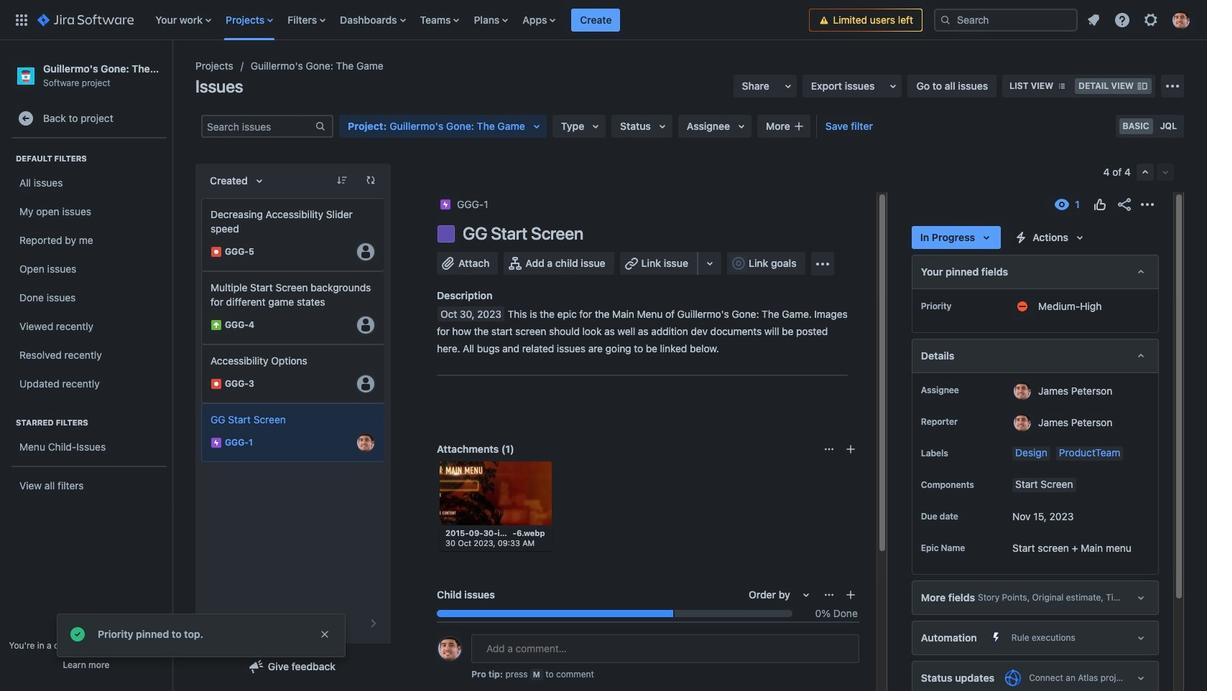Task type: locate. For each thing, give the bounding box(es) containing it.
group
[[1137, 164, 1174, 181]]

1 bug image from the top
[[211, 246, 222, 258]]

jira software image
[[37, 11, 134, 28], [37, 11, 134, 28]]

0 vertical spatial bug element
[[201, 198, 385, 272]]

heading for starred filters group
[[11, 418, 167, 429]]

1 vertical spatial heading
[[11, 418, 167, 429]]

heading
[[11, 153, 167, 165], [11, 418, 167, 429]]

issue actions image
[[823, 590, 835, 601]]

vote options: no one has voted for this issue yet. image
[[1091, 196, 1109, 213]]

bug image
[[211, 246, 222, 258], [211, 379, 222, 390]]

heading inside "default filters" 'group'
[[11, 153, 167, 165]]

list item
[[572, 0, 620, 40]]

add attachment image
[[845, 444, 856, 456]]

banner
[[0, 0, 1207, 40]]

Search field
[[934, 8, 1078, 31]]

Search issues text field
[[203, 116, 315, 137]]

bug element
[[201, 198, 385, 272], [201, 345, 385, 404]]

your pinned fields element
[[912, 255, 1159, 290]]

help image
[[1114, 11, 1131, 28]]

create child image
[[845, 590, 856, 601]]

search image
[[940, 14, 951, 26]]

1 vertical spatial bug element
[[201, 345, 385, 404]]

0 vertical spatial heading
[[11, 153, 167, 165]]

bug image for first bug element from the bottom
[[211, 379, 222, 390]]

sort descending image
[[336, 175, 348, 186]]

your profile and settings image
[[1173, 11, 1190, 28]]

2 heading from the top
[[11, 418, 167, 429]]

list
[[148, 0, 809, 40], [1081, 7, 1199, 33]]

link web pages and more image
[[701, 255, 719, 272]]

primary element
[[9, 0, 809, 40]]

import and bulk change issues image
[[1164, 78, 1181, 95]]

1 heading from the top
[[11, 153, 167, 165]]

1 vertical spatial bug image
[[211, 379, 222, 390]]

add app image
[[814, 255, 831, 273]]

details element
[[912, 339, 1159, 374]]

None search field
[[934, 8, 1078, 31]]

0 vertical spatial bug image
[[211, 246, 222, 258]]

labels pin to top image
[[951, 448, 963, 460]]

1 bug element from the top
[[201, 198, 385, 272]]

refresh image
[[365, 175, 377, 186]]

heading inside starred filters group
[[11, 418, 167, 429]]

dismiss image
[[319, 629, 331, 641]]

2 bug image from the top
[[211, 379, 222, 390]]

notifications image
[[1085, 11, 1102, 28]]

alert
[[57, 615, 345, 657]]

attachments menu image
[[823, 444, 835, 456]]

heading for "default filters" 'group'
[[11, 153, 167, 165]]



Task type: describe. For each thing, give the bounding box(es) containing it.
Add a comment… field
[[471, 635, 859, 664]]

improvement element
[[201, 272, 385, 345]]

2 bug element from the top
[[201, 345, 385, 404]]

sidebar navigation image
[[157, 57, 188, 86]]

0 horizontal spatial list
[[148, 0, 809, 40]]

epic image
[[440, 199, 451, 211]]

copy link to issue image
[[486, 198, 497, 210]]

status updates element
[[912, 662, 1159, 692]]

issues list box
[[201, 198, 385, 463]]

improvement image
[[211, 320, 222, 331]]

more information about this user image
[[1014, 415, 1031, 432]]

issue type: bug image
[[443, 637, 454, 649]]

due date pin to top image
[[961, 512, 973, 523]]

assignee pin to top image
[[962, 385, 974, 397]]

success image
[[69, 627, 86, 644]]

automation element
[[912, 622, 1159, 656]]

addicon image
[[793, 121, 805, 132]]

epic image
[[211, 438, 222, 449]]

link goals image
[[730, 255, 747, 272]]

more information about this user image
[[1014, 383, 1031, 400]]

actions image
[[1139, 196, 1156, 213]]

settings image
[[1143, 11, 1160, 28]]

order by image
[[251, 172, 268, 190]]

more fields element
[[912, 581, 1159, 616]]

epic element
[[201, 404, 385, 463]]

default filters group
[[7, 139, 168, 403]]

edit color, purple selected image
[[438, 226, 455, 243]]

bug image for 1st bug element
[[211, 246, 222, 258]]

appswitcher icon image
[[13, 11, 30, 28]]

1 horizontal spatial list
[[1081, 7, 1199, 33]]

starred filters group
[[7, 403, 168, 466]]

reporter pin to top image
[[961, 417, 972, 428]]



Task type: vqa. For each thing, say whether or not it's contained in the screenshot.
Medium ICON
no



